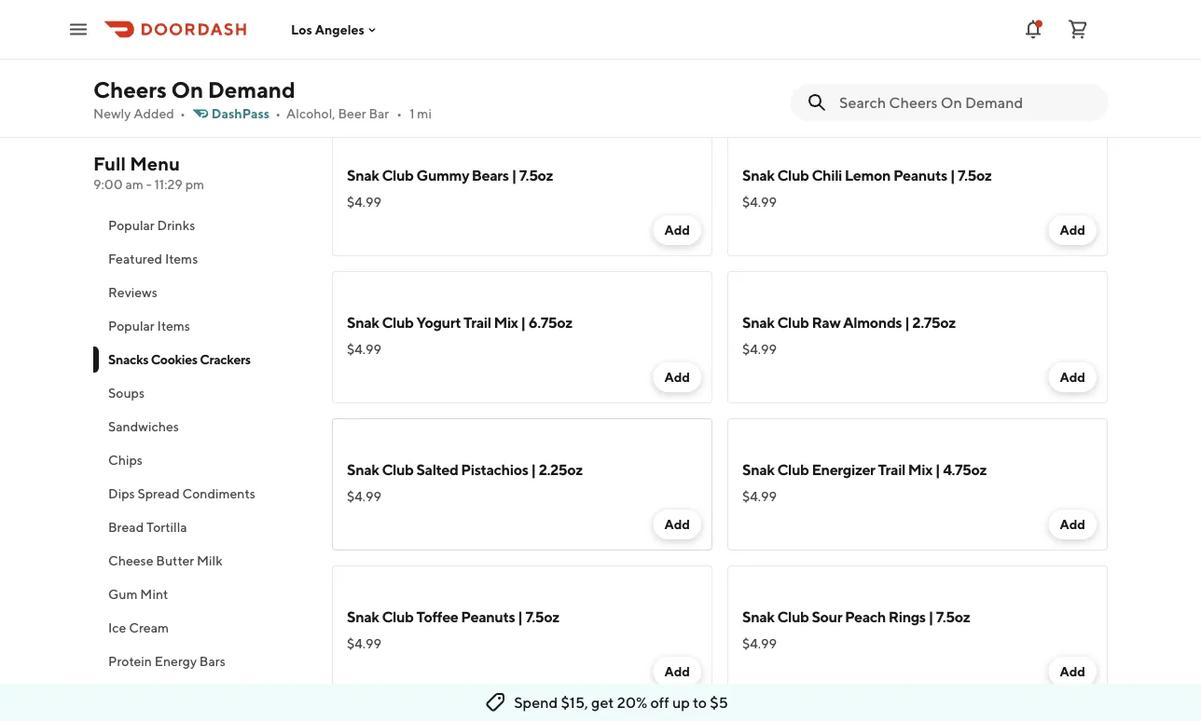 Task type: locate. For each thing, give the bounding box(es) containing it.
1 vertical spatial trail
[[878, 461, 905, 479]]

trail right yogurt
[[463, 314, 491, 331]]

get
[[591, 694, 614, 712]]

bread tortilla button
[[93, 511, 310, 545]]

0 horizontal spatial trail
[[463, 314, 491, 331]]

1 popular from the top
[[108, 218, 155, 233]]

protein energy bars button
[[93, 645, 310, 679]]

snak club japanese peanuts | 7.5oz
[[347, 19, 579, 37]]

0 vertical spatial mix
[[494, 314, 518, 331]]

club for salted
[[382, 461, 414, 479]]

snak for snak club sour peach rings | 7.5oz
[[742, 608, 775, 626]]

snak left raw
[[742, 314, 775, 331]]

club for gummy
[[382, 166, 414, 184]]

mix
[[494, 314, 518, 331], [908, 461, 932, 479]]

open menu image
[[67, 18, 90, 41]]

1 vertical spatial mix
[[908, 461, 932, 479]]

club left raw
[[777, 314, 809, 331]]

club
[[382, 19, 414, 37], [382, 166, 414, 184], [777, 166, 809, 184], [382, 314, 414, 331], [777, 314, 809, 331], [382, 461, 414, 479], [777, 461, 809, 479], [382, 608, 414, 626], [777, 608, 809, 626]]

add button for snak club salted pistachios | 2.25oz
[[653, 510, 701, 540]]

full
[[93, 153, 126, 175]]

2.25oz
[[539, 461, 583, 479]]

snak left yogurt
[[347, 314, 379, 331]]

cheers on demand
[[93, 76, 295, 103]]

0 horizontal spatial mix
[[494, 314, 518, 331]]

add
[[1060, 75, 1085, 90], [664, 222, 690, 238], [1060, 222, 1085, 238], [664, 370, 690, 385], [1060, 370, 1085, 385], [664, 517, 690, 532], [1060, 517, 1085, 532], [664, 664, 690, 680], [1060, 664, 1085, 680]]

snak club energizer trail mix | 4.75oz
[[742, 461, 987, 479]]

angeles
[[315, 22, 365, 37]]

| left "4.75oz"
[[935, 461, 940, 479]]

trail right energizer
[[878, 461, 905, 479]]

7.5oz for snak club japanese peanuts | 7.5oz
[[545, 19, 579, 37]]

add button for snak club gummy bears | 7.5oz
[[653, 215, 701, 245]]

add button
[[1049, 68, 1097, 98], [653, 215, 701, 245], [1049, 215, 1097, 245], [653, 363, 701, 393], [1049, 363, 1097, 393], [653, 510, 701, 540], [1049, 510, 1097, 540], [653, 657, 701, 687], [1049, 657, 1097, 687]]

$4.99 for snak club salted pistachios | 2.25oz
[[347, 489, 381, 504]]

0 vertical spatial popular
[[108, 218, 155, 233]]

$4.99 for snak club raw almonds | 2.75oz
[[742, 342, 777, 357]]

featured
[[108, 251, 162, 267]]

popular inside button
[[108, 318, 155, 334]]

peanuts right the 'toffee'
[[461, 608, 515, 626]]

popular for popular items
[[108, 318, 155, 334]]

$4.99
[[347, 47, 381, 62], [742, 47, 777, 62], [347, 194, 381, 210], [742, 194, 777, 210], [347, 342, 381, 357], [742, 342, 777, 357], [347, 489, 381, 504], [742, 489, 777, 504], [347, 636, 381, 652], [742, 636, 777, 652]]

club left japanese
[[382, 19, 414, 37]]

popular for popular drinks
[[108, 218, 155, 233]]

peanuts
[[481, 19, 535, 37], [893, 166, 947, 184], [461, 608, 515, 626]]

snak club yogurt trail mix | 6.75oz
[[347, 314, 572, 331]]

featured items
[[108, 251, 198, 267]]

peanuts right japanese
[[481, 19, 535, 37]]

0 vertical spatial trail
[[463, 314, 491, 331]]

club left energizer
[[777, 461, 809, 479]]

cookies
[[151, 352, 197, 367]]

add for snak club energizer trail mix | 4.75oz
[[1060, 517, 1085, 532]]

trail for yogurt
[[463, 314, 491, 331]]

dips spread condiments
[[108, 486, 255, 502]]

$4.99 for snak club japanese peanuts | 7.5oz
[[347, 47, 381, 62]]

snak left "chili"
[[742, 166, 775, 184]]

add for snak club gummy bears | 7.5oz
[[664, 222, 690, 238]]

mi
[[417, 106, 432, 121]]

club for raw
[[777, 314, 809, 331]]

mix for 4.75oz
[[908, 461, 932, 479]]

0 items, open order cart image
[[1067, 18, 1089, 41]]

snak club toffee peanuts | 7.5oz
[[347, 608, 559, 626]]

add for snak club raw almonds | 2.75oz
[[1060, 370, 1085, 385]]

ice
[[108, 621, 126, 636]]

• left alcohol,
[[275, 106, 281, 121]]

add button for snak club energizer trail mix | 4.75oz
[[1049, 510, 1097, 540]]

2 • from the left
[[275, 106, 281, 121]]

add button for snak club yogurt trail mix | 6.75oz
[[653, 363, 701, 393]]

items up "cookies"
[[157, 318, 190, 334]]

add button for snak club toffee peanuts | 7.5oz
[[653, 657, 701, 687]]

• left 1
[[397, 106, 402, 121]]

7.5oz for snak club toffee peanuts | 7.5oz
[[525, 608, 559, 626]]

ice cream button
[[93, 612, 310, 645]]

cheese
[[108, 553, 153, 569]]

| right rings
[[928, 608, 933, 626]]

1 vertical spatial items
[[157, 318, 190, 334]]

peanuts right lemon
[[893, 166, 947, 184]]

items inside featured items button
[[165, 251, 198, 267]]

los angeles
[[291, 22, 365, 37]]

6.75oz
[[528, 314, 572, 331]]

2 vertical spatial peanuts
[[461, 608, 515, 626]]

snak for snak club gummy bears | 7.5oz
[[347, 166, 379, 184]]

peanuts for snak club toffee peanuts | 7.5oz
[[461, 608, 515, 626]]

items down drinks at the left of page
[[165, 251, 198, 267]]

pm
[[185, 177, 204, 192]]

1 vertical spatial popular
[[108, 318, 155, 334]]

0 horizontal spatial •
[[180, 106, 185, 121]]

snak down alcohol, beer bar • 1 mi
[[347, 166, 379, 184]]

club left "chili"
[[777, 166, 809, 184]]

cream
[[129, 621, 169, 636]]

snak left the 'toffee'
[[347, 608, 379, 626]]

club left gummy
[[382, 166, 414, 184]]

featured items button
[[93, 242, 310, 276]]

energy
[[155, 654, 197, 670]]

added
[[134, 106, 174, 121]]

mix left "4.75oz"
[[908, 461, 932, 479]]

full menu 9:00 am - 11:29 pm
[[93, 153, 204, 192]]

popular inside 'button'
[[108, 218, 155, 233]]

club left sour
[[777, 608, 809, 626]]

| left 2.75oz
[[905, 314, 910, 331]]

| left 2.25oz
[[531, 461, 536, 479]]

1 horizontal spatial mix
[[908, 461, 932, 479]]

•
[[180, 106, 185, 121], [275, 106, 281, 121], [397, 106, 402, 121]]

items inside popular items button
[[157, 318, 190, 334]]

popular down reviews
[[108, 318, 155, 334]]

snak left sour
[[742, 608, 775, 626]]

club left salted
[[382, 461, 414, 479]]

cheese butter milk
[[108, 553, 222, 569]]

1 horizontal spatial trail
[[878, 461, 905, 479]]

popular up featured
[[108, 218, 155, 233]]

2 horizontal spatial •
[[397, 106, 402, 121]]

snacks cookies crackers
[[108, 352, 251, 367]]

yogurt
[[416, 314, 461, 331]]

snak left salted
[[347, 461, 379, 479]]

snak right los
[[347, 19, 379, 37]]

2 popular from the top
[[108, 318, 155, 334]]

notification bell image
[[1022, 18, 1044, 41]]

club left the 'toffee'
[[382, 608, 414, 626]]

add for snak club salted pistachios | 2.25oz
[[664, 517, 690, 532]]

$15,
[[561, 694, 588, 712]]

mix left the "6.75oz"
[[494, 314, 518, 331]]

alcohol, beer bar • 1 mi
[[286, 106, 432, 121]]

club left yogurt
[[382, 314, 414, 331]]

0 vertical spatial peanuts
[[481, 19, 535, 37]]

items
[[165, 251, 198, 267], [157, 318, 190, 334]]

0 vertical spatial items
[[165, 251, 198, 267]]

reviews button
[[93, 276, 310, 310]]

gum
[[108, 587, 138, 602]]

drinks
[[157, 218, 195, 233]]

snak
[[347, 19, 379, 37], [347, 166, 379, 184], [742, 166, 775, 184], [347, 314, 379, 331], [742, 314, 775, 331], [347, 461, 379, 479], [742, 461, 775, 479], [347, 608, 379, 626], [742, 608, 775, 626]]

dips spread condiments button
[[93, 477, 310, 511]]

add for snak club sour peach rings | 7.5oz
[[1060, 664, 1085, 680]]

• down on at the left of page
[[180, 106, 185, 121]]

salted
[[416, 461, 458, 479]]

add button for snak club chili lemon peanuts | 7.5oz
[[1049, 215, 1097, 245]]

9:00
[[93, 177, 123, 192]]

|
[[538, 19, 543, 37], [511, 166, 517, 184], [950, 166, 955, 184], [521, 314, 526, 331], [905, 314, 910, 331], [531, 461, 536, 479], [935, 461, 940, 479], [518, 608, 523, 626], [928, 608, 933, 626]]

alcohol,
[[286, 106, 335, 121]]

| right japanese
[[538, 19, 543, 37]]

snak for snak club energizer trail mix | 4.75oz
[[742, 461, 775, 479]]

1 horizontal spatial •
[[275, 106, 281, 121]]

raw
[[812, 314, 840, 331]]

snak for snak club yogurt trail mix | 6.75oz
[[347, 314, 379, 331]]

snak left energizer
[[742, 461, 775, 479]]



Task type: vqa. For each thing, say whether or not it's contained in the screenshot.
the Energizer
yes



Task type: describe. For each thing, give the bounding box(es) containing it.
add for snak club chili lemon peanuts | 7.5oz
[[1060, 222, 1085, 238]]

$4.99 for snak club chili lemon peanuts | 7.5oz
[[742, 194, 777, 210]]

bar
[[369, 106, 389, 121]]

mint
[[140, 587, 168, 602]]

$5
[[710, 694, 728, 712]]

newly added •
[[93, 106, 185, 121]]

bars
[[199, 654, 225, 670]]

candy button
[[93, 679, 310, 712]]

gum mint
[[108, 587, 168, 602]]

popular drinks button
[[93, 209, 310, 242]]

tortilla
[[146, 520, 187, 535]]

chips
[[108, 453, 143, 468]]

1
[[410, 106, 415, 121]]

sour
[[812, 608, 842, 626]]

spend $15, get 20% off up to $5
[[514, 694, 728, 712]]

7.5oz for snak club gummy bears | 7.5oz
[[519, 166, 553, 184]]

add for snak club toffee peanuts | 7.5oz
[[664, 664, 690, 680]]

| right bears
[[511, 166, 517, 184]]

crackers
[[200, 352, 251, 367]]

japanese
[[416, 19, 478, 37]]

am
[[125, 177, 143, 192]]

-
[[146, 177, 152, 192]]

butter
[[156, 553, 194, 569]]

snak for snak club raw almonds | 2.75oz
[[742, 314, 775, 331]]

| left the "6.75oz"
[[521, 314, 526, 331]]

2.75oz
[[912, 314, 956, 331]]

items for featured items
[[165, 251, 198, 267]]

snak for snak club salted pistachios | 2.25oz
[[347, 461, 379, 479]]

Item Search search field
[[839, 92, 1093, 113]]

bread
[[108, 520, 144, 535]]

bread tortilla
[[108, 520, 187, 535]]

$4.99 for snak club toffee peanuts | 7.5oz
[[347, 636, 381, 652]]

beer
[[338, 106, 366, 121]]

los
[[291, 22, 312, 37]]

milk
[[197, 553, 222, 569]]

condiments
[[182, 486, 255, 502]]

cheese butter milk button
[[93, 545, 310, 578]]

gum mint button
[[93, 578, 310, 612]]

peanuts for snak club japanese peanuts | 7.5oz
[[481, 19, 535, 37]]

pistachios
[[461, 461, 528, 479]]

mix for 6.75oz
[[494, 314, 518, 331]]

to
[[693, 694, 707, 712]]

up
[[672, 694, 690, 712]]

snak club salted pistachios | 2.25oz
[[347, 461, 583, 479]]

popular items button
[[93, 310, 310, 343]]

3 • from the left
[[397, 106, 402, 121]]

$4.99 for snak club gummy bears | 7.5oz
[[347, 194, 381, 210]]

snak for snak club toffee peanuts | 7.5oz
[[347, 608, 379, 626]]

club for yogurt
[[382, 314, 414, 331]]

4.75oz
[[943, 461, 987, 479]]

protein
[[108, 654, 152, 670]]

on
[[171, 76, 203, 103]]

| down "item search" search box
[[950, 166, 955, 184]]

add button for snak club sour peach rings | 7.5oz
[[1049, 657, 1097, 687]]

reviews
[[108, 285, 157, 300]]

los angeles button
[[291, 22, 379, 37]]

peach
[[845, 608, 886, 626]]

off
[[650, 694, 669, 712]]

$4.99 for snak club sour peach rings | 7.5oz
[[742, 636, 777, 652]]

newly
[[93, 106, 131, 121]]

sandwiches button
[[93, 410, 310, 444]]

rings
[[888, 608, 926, 626]]

club for japanese
[[382, 19, 414, 37]]

club for energizer
[[777, 461, 809, 479]]

$4.99 for snak club yogurt trail mix | 6.75oz
[[347, 342, 381, 357]]

1 • from the left
[[180, 106, 185, 121]]

spend
[[514, 694, 558, 712]]

club for sour
[[777, 608, 809, 626]]

snak club raw almonds | 2.75oz
[[742, 314, 956, 331]]

snak for snak club japanese peanuts | 7.5oz
[[347, 19, 379, 37]]

trail for energizer
[[878, 461, 905, 479]]

club for chili
[[777, 166, 809, 184]]

add for snak club yogurt trail mix | 6.75oz
[[664, 370, 690, 385]]

sandwiches
[[108, 419, 179, 435]]

20%
[[617, 694, 647, 712]]

soups button
[[93, 377, 310, 410]]

items for popular items
[[157, 318, 190, 334]]

toffee
[[416, 608, 458, 626]]

energizer
[[812, 461, 875, 479]]

snak club chili lemon peanuts | 7.5oz
[[742, 166, 992, 184]]

dashpass •
[[211, 106, 281, 121]]

spread
[[137, 486, 180, 502]]

add button for snak club raw almonds | 2.75oz
[[1049, 363, 1097, 393]]

club for toffee
[[382, 608, 414, 626]]

soups
[[108, 386, 145, 401]]

protein energy bars
[[108, 654, 225, 670]]

popular items
[[108, 318, 190, 334]]

$4.99 for snak club energizer trail mix | 4.75oz
[[742, 489, 777, 504]]

snacks
[[108, 352, 148, 367]]

chili
[[812, 166, 842, 184]]

| right the 'toffee'
[[518, 608, 523, 626]]

snak for snak club chili lemon peanuts | 7.5oz
[[742, 166, 775, 184]]

menu
[[130, 153, 180, 175]]

snak club sour peach rings | 7.5oz
[[742, 608, 970, 626]]

demand
[[208, 76, 295, 103]]

dips
[[108, 486, 135, 502]]

popular drinks
[[108, 218, 195, 233]]

lemon
[[845, 166, 891, 184]]

11:29
[[154, 177, 183, 192]]

almonds
[[843, 314, 902, 331]]

candy
[[108, 688, 147, 703]]

bears
[[472, 166, 509, 184]]

dashpass
[[211, 106, 270, 121]]

chips button
[[93, 444, 310, 477]]

1 vertical spatial peanuts
[[893, 166, 947, 184]]



